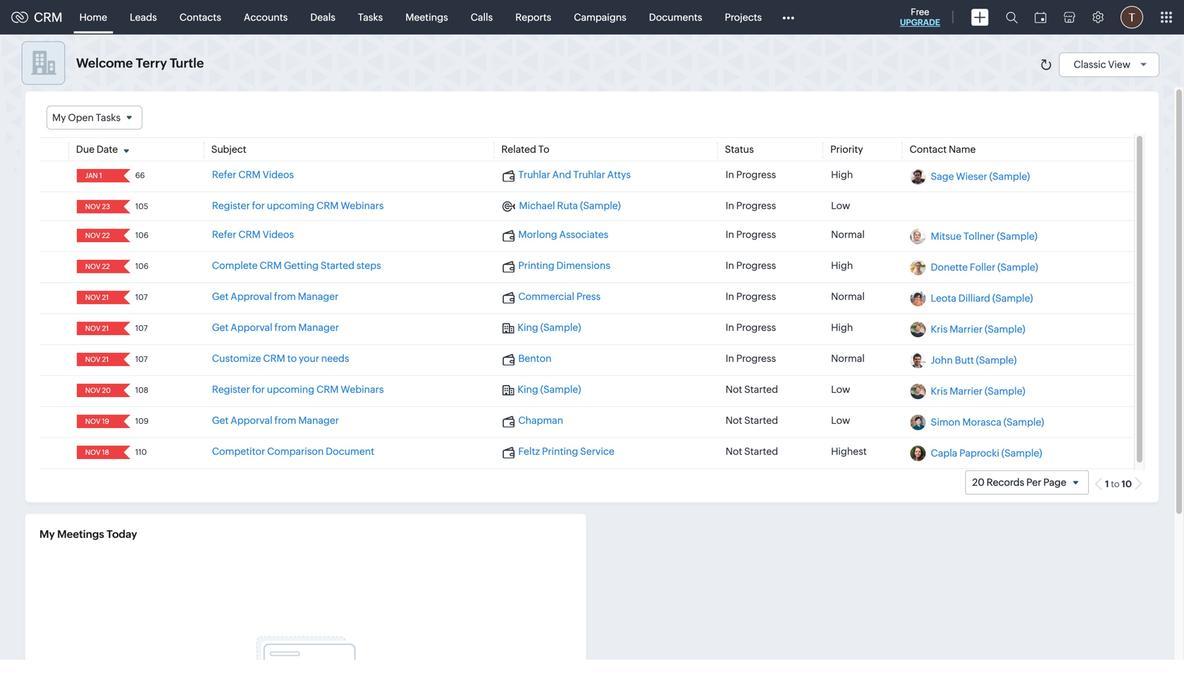Task type: vqa. For each thing, say whether or not it's contained in the screenshot.


Task type: describe. For each thing, give the bounding box(es) containing it.
due date link
[[76, 144, 118, 155]]

(sample) for mitsue tollner (sample) 'link'
[[997, 231, 1038, 242]]

document
[[326, 446, 374, 458]]

0 vertical spatial meetings
[[406, 12, 448, 23]]

king (sample) link for get apporval from manager
[[502, 322, 581, 335]]

high for sage wieser (sample)
[[831, 169, 853, 181]]

kris for high
[[931, 324, 948, 335]]

(sample) for john butt (sample) link
[[976, 355, 1017, 366]]

get approval from manager link
[[212, 291, 339, 303]]

(sample) for sage wieser (sample) link
[[990, 171, 1030, 182]]

apporval for king (sample)
[[231, 322, 273, 334]]

register for upcoming crm webinars link for king (sample)
[[212, 384, 384, 396]]

due date
[[76, 144, 118, 155]]

accounts link
[[233, 0, 299, 34]]

crm link
[[11, 10, 62, 24]]

chapman
[[518, 415, 563, 427]]

7 in progress from the top
[[726, 353, 776, 365]]

contact
[[910, 144, 947, 155]]

1
[[1105, 480, 1109, 490]]

progress for (sample)
[[736, 322, 776, 334]]

from for king
[[275, 322, 296, 334]]

crm down needs
[[317, 384, 339, 396]]

get for commercial
[[212, 291, 229, 303]]

comparison
[[267, 446, 324, 458]]

progress for press
[[736, 291, 776, 303]]

feltz printing service link
[[502, 446, 615, 459]]

kris marrier (sample) for high
[[931, 324, 1026, 335]]

not started for (sample)
[[726, 384, 778, 396]]

john butt (sample) link
[[931, 355, 1017, 366]]

simon morasca (sample) link
[[931, 417, 1045, 428]]

107 for get approval from manager
[[135, 293, 148, 302]]

needs
[[321, 353, 349, 365]]

low for kris marrier (sample)
[[831, 384, 851, 396]]

butt
[[955, 355, 974, 366]]

leota dilliard (sample) link
[[931, 293, 1033, 304]]

truhlar and truhlar attys link
[[502, 169, 631, 182]]

benton
[[518, 353, 552, 365]]

manager for commercial
[[298, 291, 339, 303]]

2 vertical spatial from
[[275, 415, 296, 427]]

tasks inside field
[[96, 112, 121, 123]]

turtle
[[170, 56, 204, 70]]

and
[[552, 169, 571, 181]]

(sample) for donette foller (sample) link
[[998, 262, 1038, 273]]

register for king (sample)
[[212, 384, 250, 396]]

projects
[[725, 12, 762, 23]]

progress for and
[[736, 169, 776, 181]]

simon
[[931, 417, 961, 428]]

home link
[[68, 0, 119, 34]]

status link
[[725, 144, 754, 155]]

in for associates
[[726, 229, 734, 241]]

printing dimensions link
[[502, 260, 611, 273]]

calls
[[471, 12, 493, 23]]

register for michael ruta (sample)
[[212, 200, 250, 212]]

open
[[68, 112, 94, 123]]

leota dilliard (sample)
[[931, 293, 1033, 304]]

in for (sample)
[[726, 322, 734, 334]]

morlong associates
[[518, 229, 609, 241]]

refer crm videos for morlong associates
[[212, 229, 294, 241]]

profile element
[[1112, 0, 1152, 34]]

free
[[911, 7, 930, 17]]

105
[[135, 202, 148, 211]]

related to
[[501, 144, 550, 155]]

steps
[[357, 260, 381, 272]]

leota
[[931, 293, 957, 304]]

to
[[538, 144, 550, 155]]

complete crm getting started steps link
[[212, 260, 381, 272]]

get approval from manager
[[212, 291, 339, 303]]

capla paprocki (sample) link
[[931, 448, 1042, 459]]

in for ruta
[[726, 200, 734, 212]]

refer for truhlar and truhlar attys
[[212, 169, 236, 181]]

crm up complete
[[238, 229, 261, 241]]

(sample) for simon morasca (sample) link
[[1004, 417, 1045, 428]]

commercial press
[[518, 291, 601, 303]]

documents
[[649, 12, 702, 23]]

foller
[[970, 262, 996, 273]]

donette foller (sample)
[[931, 262, 1038, 273]]

normal for mitsue tollner (sample)
[[831, 229, 865, 241]]

press
[[577, 291, 601, 303]]

profile image
[[1121, 6, 1143, 29]]

john
[[931, 355, 953, 366]]

in for dimensions
[[726, 260, 734, 272]]

name
[[949, 144, 976, 155]]

king for register for upcoming crm webinars
[[518, 384, 538, 396]]

competitor comparison document
[[212, 446, 374, 458]]

date
[[97, 144, 118, 155]]

priority link
[[831, 144, 863, 155]]

leads
[[130, 12, 157, 23]]

7 progress from the top
[[736, 353, 776, 365]]

morasca
[[963, 417, 1002, 428]]

related
[[501, 144, 536, 155]]

customize crm to your needs link
[[212, 353, 349, 365]]

1 vertical spatial meetings
[[57, 529, 104, 541]]

meetings link
[[394, 0, 459, 34]]

register for upcoming crm webinars for king (sample)
[[212, 384, 384, 396]]

(sample) down commercial press
[[540, 322, 581, 334]]

(sample) up chapman
[[540, 384, 581, 396]]

ruta
[[557, 200, 578, 212]]

webinars for michael
[[341, 200, 384, 212]]

complete crm getting started steps
[[212, 260, 381, 272]]

competitor comparison document link
[[212, 446, 374, 458]]

refer crm videos link for morlong associates
[[212, 229, 294, 241]]

my meetings today
[[39, 529, 137, 541]]

due
[[76, 144, 95, 155]]

donette
[[931, 262, 968, 273]]

contact name link
[[910, 144, 976, 155]]

my for my meetings today
[[39, 529, 55, 541]]

2 truhlar from the left
[[573, 169, 605, 181]]

mitsue
[[931, 231, 962, 242]]

manager for king
[[298, 322, 339, 334]]

3 get from the top
[[212, 415, 229, 427]]

not started for printing
[[726, 446, 778, 458]]

videos for truhlar
[[263, 169, 294, 181]]

in progress for ruta
[[726, 200, 776, 212]]

capla paprocki (sample)
[[931, 448, 1042, 459]]

refer crm videos link for truhlar and truhlar attys
[[212, 169, 294, 181]]

1 vertical spatial printing
[[542, 446, 578, 458]]

contacts link
[[168, 0, 233, 34]]

terry
[[136, 56, 167, 70]]

0 vertical spatial to
[[287, 353, 297, 365]]

(sample) right ruta
[[580, 200, 621, 212]]

kris for low
[[931, 386, 948, 397]]

sage wieser (sample) link
[[931, 171, 1030, 182]]

morlong
[[518, 229, 557, 241]]

printing dimensions
[[518, 260, 611, 272]]

welcome
[[76, 56, 133, 70]]

normal for john butt (sample)
[[831, 353, 865, 365]]

benton link
[[502, 353, 552, 366]]

chapman link
[[502, 415, 563, 428]]

create menu element
[[963, 0, 998, 34]]

get apporval from manager link for king (sample)
[[212, 322, 339, 334]]

john butt (sample)
[[931, 355, 1017, 366]]

in progress for dimensions
[[726, 260, 776, 272]]

reports
[[516, 12, 551, 23]]

started for chapman
[[744, 415, 778, 427]]

welcome terry turtle
[[76, 56, 204, 70]]

webinars for king
[[341, 384, 384, 396]]

progress for associates
[[736, 229, 776, 241]]



Task type: locate. For each thing, give the bounding box(es) containing it.
manager
[[298, 291, 339, 303], [298, 322, 339, 334], [298, 415, 339, 427]]

1 not from the top
[[726, 384, 742, 396]]

feltz
[[518, 446, 540, 458]]

service
[[580, 446, 615, 458]]

1 107 from the top
[[135, 293, 148, 302]]

register down subject link
[[212, 200, 250, 212]]

king (sample) for in progress
[[518, 322, 581, 334]]

1 refer crm videos link from the top
[[212, 169, 294, 181]]

refer crm videos link down subject
[[212, 169, 294, 181]]

6 progress from the top
[[736, 322, 776, 334]]

meetings left today
[[57, 529, 104, 541]]

refer down subject
[[212, 169, 236, 181]]

1 vertical spatial refer crm videos
[[212, 229, 294, 241]]

0 vertical spatial not started
[[726, 384, 778, 396]]

1 vertical spatial videos
[[263, 229, 294, 241]]

2 apporval from the top
[[231, 415, 273, 427]]

2 register for upcoming crm webinars link from the top
[[212, 384, 384, 396]]

3 high from the top
[[831, 322, 853, 334]]

1 register for upcoming crm webinars link from the top
[[212, 200, 384, 212]]

2 refer from the top
[[212, 229, 236, 241]]

register for upcoming crm webinars link
[[212, 200, 384, 212], [212, 384, 384, 396]]

marrier for high
[[950, 324, 983, 335]]

1 not started from the top
[[726, 384, 778, 396]]

progress for ruta
[[736, 200, 776, 212]]

0 vertical spatial refer
[[212, 169, 236, 181]]

printing right feltz on the left
[[542, 446, 578, 458]]

high
[[831, 169, 853, 181], [831, 260, 853, 272], [831, 322, 853, 334]]

started for king (sample)
[[744, 384, 778, 396]]

1 vertical spatial get apporval from manager link
[[212, 415, 339, 427]]

videos for morlong
[[263, 229, 294, 241]]

6 in from the top
[[726, 322, 734, 334]]

today
[[107, 529, 137, 541]]

get for king
[[212, 322, 229, 334]]

get up customize
[[212, 322, 229, 334]]

1 vertical spatial for
[[252, 384, 265, 396]]

michael ruta (sample)
[[519, 200, 621, 212]]

2 106 from the top
[[135, 262, 149, 271]]

refer crm videos link
[[212, 169, 294, 181], [212, 229, 294, 241]]

1 low from the top
[[831, 200, 851, 212]]

1 refer crm videos from the top
[[212, 169, 294, 181]]

3 progress from the top
[[736, 229, 776, 241]]

2 low from the top
[[831, 384, 851, 396]]

(sample) right the tollner
[[997, 231, 1038, 242]]

0 vertical spatial get
[[212, 291, 229, 303]]

(sample) up simon morasca (sample) link
[[985, 386, 1026, 397]]

1 vertical spatial kris
[[931, 386, 948, 397]]

106
[[135, 231, 149, 240], [135, 262, 149, 271]]

get apporval from manager link for chapman
[[212, 415, 339, 427]]

0 vertical spatial my
[[52, 112, 66, 123]]

2 kris marrier (sample) from the top
[[931, 386, 1026, 397]]

get apporval from manager for king (sample)
[[212, 322, 339, 334]]

1 to 10
[[1105, 480, 1132, 490]]

0 vertical spatial king (sample)
[[518, 322, 581, 334]]

michael
[[519, 200, 555, 212]]

get left approval
[[212, 291, 229, 303]]

king (sample) link up chapman
[[502, 384, 581, 397]]

0 vertical spatial high
[[831, 169, 853, 181]]

1 vertical spatial tasks
[[96, 112, 121, 123]]

0 vertical spatial refer crm videos
[[212, 169, 294, 181]]

get up "competitor" at the bottom left
[[212, 415, 229, 427]]

2 vertical spatial not started
[[726, 446, 778, 458]]

2 vertical spatial low
[[831, 415, 851, 427]]

my inside field
[[52, 112, 66, 123]]

0 horizontal spatial tasks
[[96, 112, 121, 123]]

1 vertical spatial manager
[[298, 322, 339, 334]]

wieser
[[956, 171, 988, 182]]

2 upcoming from the top
[[267, 384, 315, 396]]

crm left getting
[[260, 260, 282, 272]]

1 vertical spatial not
[[726, 415, 742, 427]]

1 horizontal spatial to
[[1111, 480, 1120, 490]]

1 vertical spatial register for upcoming crm webinars
[[212, 384, 384, 396]]

sage wieser (sample)
[[931, 171, 1030, 182]]

upcoming up complete crm getting started steps
[[267, 200, 315, 212]]

1 vertical spatial low
[[831, 384, 851, 396]]

kris up "john" on the right bottom of the page
[[931, 324, 948, 335]]

meetings
[[406, 12, 448, 23], [57, 529, 104, 541]]

1 vertical spatial get apporval from manager
[[212, 415, 339, 427]]

1 vertical spatial apporval
[[231, 415, 273, 427]]

0 vertical spatial kris marrier (sample) link
[[931, 324, 1026, 335]]

1 vertical spatial upcoming
[[267, 384, 315, 396]]

crm
[[34, 10, 62, 24], [238, 169, 261, 181], [317, 200, 339, 212], [238, 229, 261, 241], [260, 260, 282, 272], [263, 353, 285, 365], [317, 384, 339, 396]]

1 vertical spatial not started
[[726, 415, 778, 427]]

2 get from the top
[[212, 322, 229, 334]]

(sample) for high kris marrier (sample) link
[[985, 324, 1026, 335]]

apporval up "competitor" at the bottom left
[[231, 415, 273, 427]]

tasks right deals link
[[358, 12, 383, 23]]

2 in from the top
[[726, 200, 734, 212]]

meetings left calls
[[406, 12, 448, 23]]

0 horizontal spatial truhlar
[[518, 169, 550, 181]]

your
[[299, 353, 319, 365]]

campaigns link
[[563, 0, 638, 34]]

for down customize
[[252, 384, 265, 396]]

marrier for low
[[950, 386, 983, 397]]

not for printing
[[726, 446, 742, 458]]

2 not started from the top
[[726, 415, 778, 427]]

1 king (sample) from the top
[[518, 322, 581, 334]]

0 vertical spatial kris marrier (sample)
[[931, 324, 1026, 335]]

1 get apporval from manager from the top
[[212, 322, 339, 334]]

contacts
[[179, 12, 221, 23]]

crm down subject
[[238, 169, 261, 181]]

2 high from the top
[[831, 260, 853, 272]]

kris marrier (sample) link down dilliard
[[931, 324, 1026, 335]]

to right 1
[[1111, 480, 1120, 490]]

view
[[1108, 59, 1131, 70]]

107
[[135, 293, 148, 302], [135, 324, 148, 333], [135, 355, 148, 364]]

1 vertical spatial 106
[[135, 262, 149, 271]]

3 low from the top
[[831, 415, 851, 427]]

in progress for (sample)
[[726, 322, 776, 334]]

1 kris marrier (sample) from the top
[[931, 324, 1026, 335]]

get apporval from manager link down "get approval from manager"
[[212, 322, 339, 334]]

1 vertical spatial register for upcoming crm webinars link
[[212, 384, 384, 396]]

dilliard
[[959, 293, 991, 304]]

projects link
[[714, 0, 773, 34]]

1 vertical spatial normal
[[831, 291, 865, 303]]

1 refer from the top
[[212, 169, 236, 181]]

2 get apporval from manager link from the top
[[212, 415, 339, 427]]

0 vertical spatial tasks
[[358, 12, 383, 23]]

0 vertical spatial register for upcoming crm webinars
[[212, 200, 384, 212]]

get apporval from manager up competitor comparison document
[[212, 415, 339, 427]]

1 vertical spatial refer
[[212, 229, 236, 241]]

tasks right open
[[96, 112, 121, 123]]

kris marrier (sample) for low
[[931, 386, 1026, 397]]

crm right the logo
[[34, 10, 62, 24]]

1 progress from the top
[[736, 169, 776, 181]]

0 vertical spatial refer crm videos link
[[212, 169, 294, 181]]

1 horizontal spatial truhlar
[[573, 169, 605, 181]]

attys
[[607, 169, 631, 181]]

refer crm videos for truhlar and truhlar attys
[[212, 169, 294, 181]]

king down benton link on the bottom of page
[[518, 384, 538, 396]]

register for upcoming crm webinars link for michael ruta (sample)
[[212, 200, 384, 212]]

1 vertical spatial king (sample) link
[[502, 384, 581, 397]]

manager down getting
[[298, 291, 339, 303]]

in for press
[[726, 291, 734, 303]]

free upgrade
[[900, 7, 940, 27]]

marrier down the butt
[[950, 386, 983, 397]]

1 vertical spatial king (sample)
[[518, 384, 581, 396]]

register for upcoming crm webinars for michael ruta (sample)
[[212, 200, 384, 212]]

2 kris from the top
[[931, 386, 948, 397]]

webinars up steps
[[341, 200, 384, 212]]

deals link
[[299, 0, 347, 34]]

2 normal from the top
[[831, 291, 865, 303]]

3 not from the top
[[726, 446, 742, 458]]

logo image
[[11, 12, 28, 23]]

commercial
[[518, 291, 575, 303]]

king (sample) up chapman
[[518, 384, 581, 396]]

0 vertical spatial printing
[[518, 260, 555, 272]]

not started
[[726, 384, 778, 396], [726, 415, 778, 427], [726, 446, 778, 458]]

search element
[[998, 0, 1026, 35]]

reports link
[[504, 0, 563, 34]]

106 for refer crm videos
[[135, 231, 149, 240]]

2 kris marrier (sample) link from the top
[[931, 386, 1026, 397]]

1 horizontal spatial tasks
[[358, 12, 383, 23]]

1 vertical spatial register
[[212, 384, 250, 396]]

2 vertical spatial normal
[[831, 353, 865, 365]]

0 vertical spatial from
[[274, 291, 296, 303]]

1 king (sample) link from the top
[[502, 322, 581, 335]]

in progress for press
[[726, 291, 776, 303]]

to
[[287, 353, 297, 365], [1111, 480, 1120, 490]]

simon morasca (sample)
[[931, 417, 1045, 428]]

webinars
[[341, 200, 384, 212], [341, 384, 384, 396]]

marrier up the butt
[[950, 324, 983, 335]]

king (sample) link
[[502, 322, 581, 335], [502, 384, 581, 397]]

3 normal from the top
[[831, 353, 865, 365]]

1 kris from the top
[[931, 324, 948, 335]]

1 horizontal spatial meetings
[[406, 12, 448, 23]]

0 vertical spatial webinars
[[341, 200, 384, 212]]

2 vertical spatial get
[[212, 415, 229, 427]]

customize crm to your needs
[[212, 353, 349, 365]]

not for (sample)
[[726, 384, 742, 396]]

(sample) down leota dilliard (sample) link
[[985, 324, 1026, 335]]

1 106 from the top
[[135, 231, 149, 240]]

1 kris marrier (sample) link from the top
[[931, 324, 1026, 335]]

calls link
[[459, 0, 504, 34]]

2 register for upcoming crm webinars from the top
[[212, 384, 384, 396]]

0 vertical spatial get apporval from manager link
[[212, 322, 339, 334]]

king (sample) link for register for upcoming crm webinars
[[502, 384, 581, 397]]

refer crm videos up complete
[[212, 229, 294, 241]]

king (sample) down commercial press link
[[518, 322, 581, 334]]

(sample) right morasca at the right of the page
[[1004, 417, 1045, 428]]

(sample) for capla paprocki (sample) link
[[1002, 448, 1042, 459]]

kris marrier (sample) link for high
[[931, 324, 1026, 335]]

3 107 from the top
[[135, 355, 148, 364]]

campaigns
[[574, 12, 627, 23]]

1 vertical spatial refer crm videos link
[[212, 229, 294, 241]]

2 videos from the top
[[263, 229, 294, 241]]

(sample) right the butt
[[976, 355, 1017, 366]]

kris marrier (sample) down dilliard
[[931, 324, 1026, 335]]

1 register from the top
[[212, 200, 250, 212]]

create menu image
[[971, 9, 989, 26]]

2 in progress from the top
[[726, 200, 776, 212]]

refer crm videos link up complete
[[212, 229, 294, 241]]

1 get apporval from manager link from the top
[[212, 322, 339, 334]]

5 in progress from the top
[[726, 291, 776, 303]]

started for feltz printing service
[[744, 446, 778, 458]]

1 high from the top
[[831, 169, 853, 181]]

0 horizontal spatial to
[[287, 353, 297, 365]]

sage
[[931, 171, 954, 182]]

truhlar right and
[[573, 169, 605, 181]]

6 in progress from the top
[[726, 322, 776, 334]]

0 vertical spatial kris
[[931, 324, 948, 335]]

1 vertical spatial marrier
[[950, 386, 983, 397]]

crm up getting
[[317, 200, 339, 212]]

1 in progress from the top
[[726, 169, 776, 181]]

get apporval from manager link up competitor comparison document
[[212, 415, 339, 427]]

king up benton link on the bottom of page
[[518, 322, 538, 334]]

king
[[518, 322, 538, 334], [518, 384, 538, 396]]

in progress for and
[[726, 169, 776, 181]]

refer up complete
[[212, 229, 236, 241]]

kris marrier (sample) link for low
[[931, 386, 1026, 397]]

3 in progress from the top
[[726, 229, 776, 241]]

3 in from the top
[[726, 229, 734, 241]]

108
[[135, 386, 148, 395]]

apporval down approval
[[231, 322, 273, 334]]

in progress
[[726, 169, 776, 181], [726, 200, 776, 212], [726, 229, 776, 241], [726, 260, 776, 272], [726, 291, 776, 303], [726, 322, 776, 334], [726, 353, 776, 365]]

commercial press link
[[502, 291, 601, 304]]

high for donette foller (sample)
[[831, 260, 853, 272]]

from up the customize crm to your needs link
[[275, 322, 296, 334]]

register for upcoming crm webinars link up complete crm getting started steps link
[[212, 200, 384, 212]]

contact name
[[910, 144, 976, 155]]

4 progress from the top
[[736, 260, 776, 272]]

0 vertical spatial king (sample) link
[[502, 322, 581, 335]]

2 vertical spatial manager
[[298, 415, 339, 427]]

my for my open tasks
[[52, 112, 66, 123]]

refer crm videos
[[212, 169, 294, 181], [212, 229, 294, 241]]

tollner
[[964, 231, 995, 242]]

competitor
[[212, 446, 265, 458]]

donette foller (sample) link
[[931, 262, 1038, 273]]

upcoming down the customize crm to your needs link
[[267, 384, 315, 396]]

1 videos from the top
[[263, 169, 294, 181]]

1 for from the top
[[252, 200, 265, 212]]

webinars down needs
[[341, 384, 384, 396]]

(sample) right foller
[[998, 262, 1038, 273]]

truhlar down related to link
[[518, 169, 550, 181]]

2 refer crm videos from the top
[[212, 229, 294, 241]]

2 for from the top
[[252, 384, 265, 396]]

66
[[135, 171, 145, 180]]

1 register for upcoming crm webinars from the top
[[212, 200, 384, 212]]

0 vertical spatial apporval
[[231, 322, 273, 334]]

1 webinars from the top
[[341, 200, 384, 212]]

normal
[[831, 229, 865, 241], [831, 291, 865, 303], [831, 353, 865, 365]]

kris marrier (sample) link
[[931, 324, 1026, 335], [931, 386, 1026, 397]]

(sample) for leota dilliard (sample) link
[[993, 293, 1033, 304]]

4 in from the top
[[726, 260, 734, 272]]

search image
[[1006, 11, 1018, 23]]

2 king (sample) from the top
[[518, 384, 581, 396]]

apporval for chapman
[[231, 415, 273, 427]]

1 vertical spatial to
[[1111, 480, 1120, 490]]

to left the your
[[287, 353, 297, 365]]

3 not started from the top
[[726, 446, 778, 458]]

customize
[[212, 353, 261, 365]]

2 progress from the top
[[736, 200, 776, 212]]

low for simon morasca (sample)
[[831, 415, 851, 427]]

0 vertical spatial 106
[[135, 231, 149, 240]]

0 vertical spatial for
[[252, 200, 265, 212]]

0 vertical spatial 107
[[135, 293, 148, 302]]

crm left the your
[[263, 353, 285, 365]]

7 in from the top
[[726, 353, 734, 365]]

get apporval from manager down "get approval from manager"
[[212, 322, 339, 334]]

related to link
[[501, 144, 550, 155]]

for up complete
[[252, 200, 265, 212]]

1 upcoming from the top
[[267, 200, 315, 212]]

0 vertical spatial register
[[212, 200, 250, 212]]

king (sample) link up the benton
[[502, 322, 581, 335]]

110
[[135, 449, 147, 457]]

kris down "john" on the right bottom of the page
[[931, 386, 948, 397]]

refer crm videos down subject
[[212, 169, 294, 181]]

approval
[[231, 291, 272, 303]]

not
[[726, 384, 742, 396], [726, 415, 742, 427], [726, 446, 742, 458]]

4 in progress from the top
[[726, 260, 776, 272]]

0 vertical spatial low
[[831, 200, 851, 212]]

highest
[[831, 446, 867, 458]]

from down complete crm getting started steps link
[[274, 291, 296, 303]]

None field
[[81, 169, 114, 183], [81, 200, 114, 214], [81, 229, 114, 243], [81, 260, 114, 274], [81, 291, 114, 305], [81, 322, 114, 336], [81, 353, 114, 367], [81, 384, 114, 398], [81, 415, 114, 429], [81, 446, 114, 460], [81, 169, 114, 183], [81, 200, 114, 214], [81, 229, 114, 243], [81, 260, 114, 274], [81, 291, 114, 305], [81, 322, 114, 336], [81, 353, 114, 367], [81, 384, 114, 398], [81, 415, 114, 429], [81, 446, 114, 460]]

upcoming for michael
[[267, 200, 315, 212]]

5 progress from the top
[[736, 291, 776, 303]]

from for commercial
[[274, 291, 296, 303]]

manager up the your
[[298, 322, 339, 334]]

morlong associates link
[[502, 229, 609, 242]]

2 vertical spatial high
[[831, 322, 853, 334]]

(sample) right dilliard
[[993, 293, 1033, 304]]

complete
[[212, 260, 258, 272]]

1 get from the top
[[212, 291, 229, 303]]

from up competitor comparison document
[[275, 415, 296, 427]]

1 vertical spatial from
[[275, 322, 296, 334]]

for for michael ruta (sample)
[[252, 200, 265, 212]]

1 vertical spatial kris marrier (sample)
[[931, 386, 1026, 397]]

2 webinars from the top
[[341, 384, 384, 396]]

progress for dimensions
[[736, 260, 776, 272]]

dimensions
[[557, 260, 611, 272]]

107 for get apporval from manager
[[135, 324, 148, 333]]

107 for customize crm to your needs
[[135, 355, 148, 364]]

2 refer crm videos link from the top
[[212, 229, 294, 241]]

paprocki
[[960, 448, 1000, 459]]

1 in from the top
[[726, 169, 734, 181]]

low
[[831, 200, 851, 212], [831, 384, 851, 396], [831, 415, 851, 427]]

king for get apporval from manager
[[518, 322, 538, 334]]

in progress for associates
[[726, 229, 776, 241]]

normal for leota dilliard (sample)
[[831, 291, 865, 303]]

0 vertical spatial register for upcoming crm webinars link
[[212, 200, 384, 212]]

register down customize
[[212, 384, 250, 396]]

0 vertical spatial not
[[726, 384, 742, 396]]

refer for morlong associates
[[212, 229, 236, 241]]

106 for complete crm getting started steps
[[135, 262, 149, 271]]

2 not from the top
[[726, 415, 742, 427]]

(sample) for low's kris marrier (sample) link
[[985, 386, 1026, 397]]

0 vertical spatial marrier
[[950, 324, 983, 335]]

(sample) right paprocki
[[1002, 448, 1042, 459]]

0 vertical spatial manager
[[298, 291, 339, 303]]

king (sample)
[[518, 322, 581, 334], [518, 384, 581, 396]]

My Open Tasks field
[[47, 106, 143, 130]]

2 marrier from the top
[[950, 386, 983, 397]]

0 vertical spatial upcoming
[[267, 200, 315, 212]]

1 vertical spatial king
[[518, 384, 538, 396]]

0 vertical spatial king
[[518, 322, 538, 334]]

printing down morlong
[[518, 260, 555, 272]]

1 normal from the top
[[831, 229, 865, 241]]

upgrade
[[900, 18, 940, 27]]

1 apporval from the top
[[231, 322, 273, 334]]

1 truhlar from the left
[[518, 169, 550, 181]]

1 vertical spatial kris marrier (sample) link
[[931, 386, 1026, 397]]

2 register from the top
[[212, 384, 250, 396]]

1 marrier from the top
[[950, 324, 983, 335]]

classic view
[[1074, 59, 1131, 70]]

1 king from the top
[[518, 322, 538, 334]]

kris marrier (sample) up morasca at the right of the page
[[931, 386, 1026, 397]]

manager up comparison
[[298, 415, 339, 427]]

associates
[[559, 229, 609, 241]]

Other Modules field
[[773, 6, 804, 29]]

2 vertical spatial not
[[726, 446, 742, 458]]

0 vertical spatial videos
[[263, 169, 294, 181]]

for for king (sample)
[[252, 384, 265, 396]]

2 vertical spatial 107
[[135, 355, 148, 364]]

1 vertical spatial get
[[212, 322, 229, 334]]

0 vertical spatial normal
[[831, 229, 865, 241]]

register for upcoming crm webinars link down the your
[[212, 384, 384, 396]]

register for upcoming crm webinars down the your
[[212, 384, 384, 396]]

(sample) right wieser on the top right of page
[[990, 171, 1030, 182]]

get apporval from manager for chapman
[[212, 415, 339, 427]]

2 king from the top
[[518, 384, 538, 396]]

capla
[[931, 448, 958, 459]]

register for upcoming crm webinars up complete crm getting started steps link
[[212, 200, 384, 212]]

upcoming for king
[[267, 384, 315, 396]]

my open tasks
[[52, 112, 121, 123]]

kris marrier (sample) link up morasca at the right of the page
[[931, 386, 1026, 397]]

mitsue tollner (sample)
[[931, 231, 1038, 242]]

5 in from the top
[[726, 291, 734, 303]]

109
[[135, 417, 149, 426]]

0 vertical spatial get apporval from manager
[[212, 322, 339, 334]]

2 get apporval from manager from the top
[[212, 415, 339, 427]]

2 107 from the top
[[135, 324, 148, 333]]

2 king (sample) link from the top
[[502, 384, 581, 397]]

kris
[[931, 324, 948, 335], [931, 386, 948, 397]]

1 vertical spatial webinars
[[341, 384, 384, 396]]

in for and
[[726, 169, 734, 181]]

home
[[79, 12, 107, 23]]

king (sample) for not started
[[518, 384, 581, 396]]

1 vertical spatial 107
[[135, 324, 148, 333]]

1 vertical spatial high
[[831, 260, 853, 272]]

1 vertical spatial my
[[39, 529, 55, 541]]

high for kris marrier (sample)
[[831, 322, 853, 334]]

calendar image
[[1035, 12, 1047, 23]]

0 horizontal spatial meetings
[[57, 529, 104, 541]]



